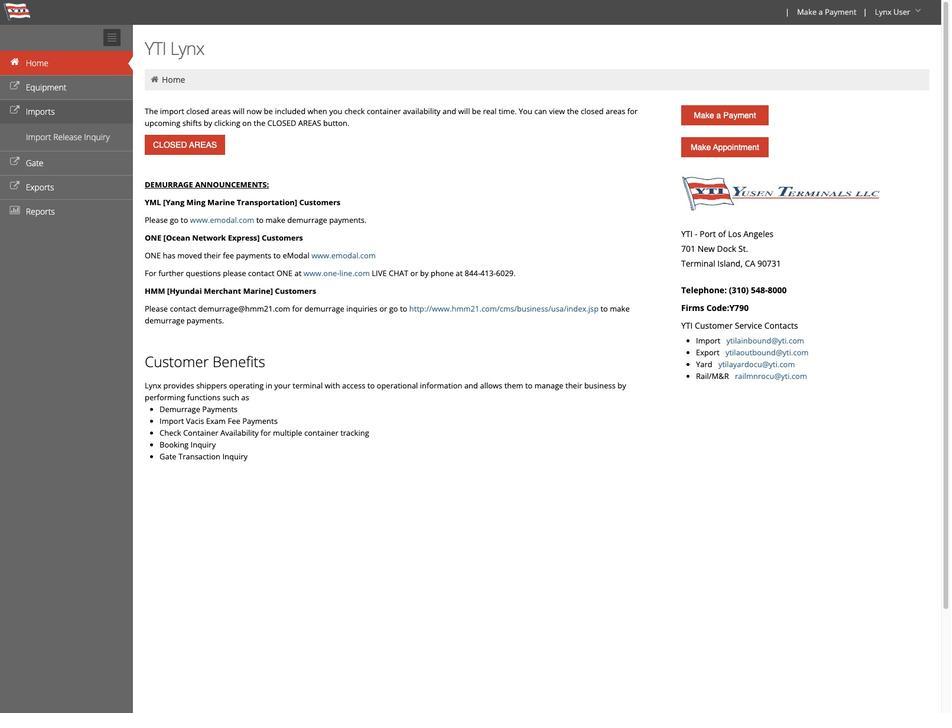 Task type: locate. For each thing, give the bounding box(es) containing it.
2 vertical spatial customers
[[275, 286, 316, 296]]

the right view
[[567, 106, 579, 116]]

make
[[798, 7, 817, 17], [694, 111, 715, 120], [691, 142, 711, 152]]

go right inquiries on the left
[[389, 303, 398, 314]]

upcoming
[[145, 118, 181, 128]]

0 vertical spatial customer
[[695, 320, 733, 331]]

1 horizontal spatial import
[[160, 416, 184, 426]]

1 horizontal spatial be
[[472, 106, 481, 116]]

make for make a payment link to the left
[[694, 111, 715, 120]]

inquiries
[[347, 303, 378, 314]]

customer inside yti customer service contacts import ytilainbound@yti.com export ytilaoutbound@yti.com yard ytilayardocu@yti.com rail/m&r railmnrocu@yti.com
[[695, 320, 733, 331]]

[hyundai
[[167, 286, 202, 296]]

0 vertical spatial external link image
[[9, 82, 21, 90]]

2 vertical spatial yti
[[682, 320, 693, 331]]

yti lynx
[[145, 36, 204, 60]]

1 horizontal spatial will
[[459, 106, 470, 116]]

0 horizontal spatial payments.
[[187, 315, 224, 326]]

0 horizontal spatial the
[[254, 118, 266, 128]]

customer up provides
[[145, 352, 209, 371]]

0 vertical spatial www.emodal.com
[[190, 215, 254, 225]]

yti inside yti - port of los angeles 701 new dock st. terminal island, ca 90731
[[682, 228, 693, 239]]

http://www.hmm21.com/cms/business/usa/index.jsp
[[410, 303, 599, 314]]

and inside the import closed areas will now be included when you check container availability and will be real time.  you can view the closed areas for upcoming shifts by clicking on the closed areas button.
[[443, 106, 457, 116]]

contact down one has moved their fee payments to emodal www.emodal.com
[[248, 268, 275, 278]]

areas up "clicking" on the left top of page
[[211, 106, 231, 116]]

1 vertical spatial one
[[145, 250, 161, 261]]

areas
[[211, 106, 231, 116], [606, 106, 626, 116]]

0 horizontal spatial home
[[26, 57, 48, 69]]

home image up the
[[150, 75, 160, 83]]

demurrage down hmm
[[145, 315, 185, 326]]

container
[[367, 106, 401, 116], [305, 427, 339, 438]]

1 horizontal spatial inquiry
[[191, 439, 216, 450]]

1 vertical spatial make a payment link
[[682, 105, 769, 125]]

0 horizontal spatial be
[[264, 106, 273, 116]]

payments.
[[329, 215, 367, 225], [187, 315, 224, 326]]

import inside import release inquiry link
[[26, 131, 51, 142]]

701
[[682, 243, 696, 254]]

operating
[[229, 380, 264, 391]]

vacis
[[186, 416, 204, 426]]

by left phone
[[420, 268, 429, 278]]

or right inquiries on the left
[[380, 303, 387, 314]]

be right now
[[264, 106, 273, 116]]

413-
[[481, 268, 496, 278]]

home down yti lynx
[[162, 74, 185, 85]]

2 vertical spatial demurrage
[[145, 315, 185, 326]]

closed up shifts
[[186, 106, 209, 116]]

please
[[145, 215, 168, 225], [145, 303, 168, 314]]

merchant
[[204, 286, 241, 296]]

1 horizontal spatial the
[[567, 106, 579, 116]]

1 horizontal spatial make a payment
[[798, 7, 857, 17]]

www.emodal.com link
[[190, 215, 254, 225], [312, 250, 376, 261]]

external link image inside exports link
[[9, 182, 21, 190]]

st.
[[739, 243, 749, 254]]

1 horizontal spatial or
[[411, 268, 418, 278]]

one down emodal on the left
[[277, 268, 293, 278]]

yti for yti lynx
[[145, 36, 166, 60]]

contact down [hyundai
[[170, 303, 196, 314]]

container right check
[[367, 106, 401, 116]]

the right on at the top left of page
[[254, 118, 266, 128]]

demurrage down www.one-
[[305, 303, 345, 314]]

0 horizontal spatial areas
[[211, 106, 231, 116]]

customer benefits
[[145, 352, 265, 371]]

booking
[[160, 439, 189, 450]]

hmm [hyundai merchant marine] customers
[[145, 286, 316, 296]]

shifts
[[183, 118, 202, 128]]

gate link
[[0, 151, 133, 175]]

1 vertical spatial home image
[[150, 75, 160, 83]]

2 external link image from the top
[[9, 182, 21, 190]]

1 vertical spatial lynx
[[170, 36, 204, 60]]

one
[[145, 232, 162, 243], [145, 250, 161, 261], [277, 268, 293, 278]]

at left 844-
[[456, 268, 463, 278]]

will up on at the top left of page
[[233, 106, 245, 116]]

firms
[[682, 302, 705, 313]]

0 horizontal spatial import
[[26, 131, 51, 142]]

1 vertical spatial make a payment
[[694, 111, 757, 120]]

0 vertical spatial one
[[145, 232, 162, 243]]

them
[[505, 380, 524, 391]]

customers up emodal on the left
[[262, 232, 303, 243]]

go down [yang
[[170, 215, 179, 225]]

0 vertical spatial and
[[443, 106, 457, 116]]

check
[[160, 427, 181, 438]]

1 horizontal spatial www.emodal.com
[[312, 250, 376, 261]]

1 vertical spatial make
[[610, 303, 630, 314]]

0 horizontal spatial payments
[[202, 404, 238, 414]]

0 vertical spatial payment
[[826, 7, 857, 17]]

will
[[233, 106, 245, 116], [459, 106, 470, 116]]

angle down image
[[913, 7, 925, 15]]

provides
[[163, 380, 194, 391]]

0 horizontal spatial by
[[204, 118, 212, 128]]

customers for hmm [hyundai merchant marine] customers
[[275, 286, 316, 296]]

home
[[26, 57, 48, 69], [162, 74, 185, 85]]

telephone:
[[682, 284, 727, 296]]

and right availability
[[443, 106, 457, 116]]

gate down booking
[[160, 451, 177, 462]]

1 areas from the left
[[211, 106, 231, 116]]

1 vertical spatial yti
[[682, 228, 693, 239]]

at down emodal on the left
[[295, 268, 302, 278]]

customer
[[695, 320, 733, 331], [145, 352, 209, 371]]

contact
[[248, 268, 275, 278], [170, 303, 196, 314]]

1 will from the left
[[233, 106, 245, 116]]

1 vertical spatial customer
[[145, 352, 209, 371]]

one left has on the top left of the page
[[145, 250, 161, 261]]

1 vertical spatial payment
[[724, 111, 757, 120]]

1 horizontal spatial home image
[[150, 75, 160, 83]]

container inside the import closed areas will now be included when you check container availability and will be real time.  you can view the closed areas for upcoming shifts by clicking on the closed areas button.
[[367, 106, 401, 116]]

home image up equipment link
[[9, 58, 21, 66]]

one left [ocean
[[145, 232, 162, 243]]

1 horizontal spatial at
[[456, 268, 463, 278]]

one has moved their fee payments to emodal www.emodal.com
[[145, 250, 376, 261]]

for
[[145, 268, 157, 278]]

0 vertical spatial for
[[628, 106, 638, 116]]

lynx for provides
[[145, 380, 161, 391]]

their right manage
[[566, 380, 583, 391]]

1 vertical spatial for
[[292, 303, 303, 314]]

the import closed areas will now be included when you check container availability and will be real time.  you can view the closed areas for upcoming shifts by clicking on the closed areas button.
[[145, 106, 638, 128]]

customers right transportation]
[[299, 197, 341, 208]]

home up equipment
[[26, 57, 48, 69]]

payments
[[202, 404, 238, 414], [243, 416, 278, 426]]

los
[[729, 228, 742, 239]]

external link image for equipment
[[9, 82, 21, 90]]

you
[[329, 106, 343, 116]]

make a payment link
[[792, 0, 861, 25], [682, 105, 769, 125]]

1 vertical spatial their
[[566, 380, 583, 391]]

gate up exports
[[26, 157, 43, 169]]

terminal
[[293, 380, 323, 391]]

1 vertical spatial make
[[694, 111, 715, 120]]

0 vertical spatial the
[[567, 106, 579, 116]]

areas right view
[[606, 106, 626, 116]]

and left the allows
[[465, 380, 478, 391]]

inquiry down container
[[191, 439, 216, 450]]

0 vertical spatial customers
[[299, 197, 341, 208]]

external link image left imports
[[9, 106, 21, 115]]

0 vertical spatial demurrage
[[288, 215, 327, 225]]

please down hmm
[[145, 303, 168, 314]]

0 horizontal spatial will
[[233, 106, 245, 116]]

please down yml
[[145, 215, 168, 225]]

www.emodal.com down marine
[[190, 215, 254, 225]]

yti
[[145, 36, 166, 60], [682, 228, 693, 239], [682, 320, 693, 331]]

548-
[[751, 284, 768, 296]]

inquiry right release
[[84, 131, 110, 142]]

external link image
[[9, 158, 21, 166], [9, 182, 21, 190]]

benefits
[[213, 352, 265, 371]]

external link image inside equipment link
[[9, 82, 21, 90]]

fee
[[223, 250, 234, 261]]

import up 'check'
[[160, 416, 184, 426]]

1 vertical spatial www.emodal.com link
[[312, 250, 376, 261]]

lynx user
[[876, 7, 911, 17]]

1 horizontal spatial make a payment link
[[792, 0, 861, 25]]

customer down firms code:y790
[[695, 320, 733, 331]]

firms code:y790
[[682, 302, 749, 313]]

0 horizontal spatial home image
[[9, 58, 21, 66]]

2 will from the left
[[459, 106, 470, 116]]

availability
[[403, 106, 441, 116]]

1 external link image from the top
[[9, 82, 21, 90]]

shippers
[[196, 380, 227, 391]]

0 vertical spatial www.emodal.com link
[[190, 215, 254, 225]]

2 external link image from the top
[[9, 106, 21, 115]]

equipment link
[[0, 75, 133, 99]]

2 closed from the left
[[581, 106, 604, 116]]

import down imports
[[26, 131, 51, 142]]

0 horizontal spatial home link
[[0, 51, 133, 75]]

1 vertical spatial external link image
[[9, 182, 21, 190]]

2 areas from the left
[[606, 106, 626, 116]]

import up export
[[697, 335, 721, 346]]

1 vertical spatial please
[[145, 303, 168, 314]]

1 horizontal spatial make
[[610, 303, 630, 314]]

0 horizontal spatial at
[[295, 268, 302, 278]]

0 horizontal spatial go
[[170, 215, 179, 225]]

1 external link image from the top
[[9, 158, 21, 166]]

performing
[[145, 392, 185, 403]]

0 vertical spatial container
[[367, 106, 401, 116]]

payments. up line.com
[[329, 215, 367, 225]]

ytilaoutbound@yti.com link
[[726, 347, 809, 358]]

payment
[[826, 7, 857, 17], [724, 111, 757, 120]]

90731
[[758, 258, 782, 269]]

home link up equipment
[[0, 51, 133, 75]]

ytilaoutbound@yti.com
[[726, 347, 809, 358]]

by right business
[[618, 380, 627, 391]]

their left fee
[[204, 250, 221, 261]]

None submit
[[145, 135, 225, 155]]

will left real
[[459, 106, 470, 116]]

2 horizontal spatial import
[[697, 335, 721, 346]]

1 closed from the left
[[186, 106, 209, 116]]

payments. down merchant
[[187, 315, 224, 326]]

1 please from the top
[[145, 215, 168, 225]]

1 horizontal spatial home link
[[162, 74, 185, 85]]

container left tracking
[[305, 427, 339, 438]]

demurrage up emodal on the left
[[288, 215, 327, 225]]

payments. inside to make demurrage payments.
[[187, 315, 224, 326]]

0 horizontal spatial their
[[204, 250, 221, 261]]

external link image left equipment
[[9, 82, 21, 90]]

angeles
[[744, 228, 774, 239]]

inquiry down availability
[[223, 451, 248, 462]]

business
[[585, 380, 616, 391]]

questions
[[186, 268, 221, 278]]

payments up availability
[[243, 416, 278, 426]]

2 horizontal spatial lynx
[[876, 7, 892, 17]]

demurrage
[[160, 404, 200, 414]]

1 vertical spatial and
[[465, 380, 478, 391]]

0 vertical spatial please
[[145, 215, 168, 225]]

0 horizontal spatial gate
[[26, 157, 43, 169]]

0 horizontal spatial inquiry
[[84, 131, 110, 142]]

or right chat
[[411, 268, 418, 278]]

1 vertical spatial contact
[[170, 303, 196, 314]]

closed right view
[[581, 106, 604, 116]]

ytilayardocu@yti.com
[[719, 359, 796, 370]]

yti inside yti customer service contacts import ytilainbound@yti.com export ytilaoutbound@yti.com yard ytilayardocu@yti.com rail/m&r railmnrocu@yti.com
[[682, 320, 693, 331]]

container inside lynx provides shippers operating in your terminal with access to operational information and allows them to manage their business by performing functions such as demurrage payments import vacis exam fee payments check container availability for multiple container tracking booking inquiry gate transaction inquiry
[[305, 427, 339, 438]]

make appointment link
[[682, 137, 769, 157]]

please go to www.emodal.com to make demurrage payments.
[[145, 215, 367, 225]]

payments up the exam
[[202, 404, 238, 414]]

1 vertical spatial demurrage
[[305, 303, 345, 314]]

be left real
[[472, 106, 481, 116]]

0 vertical spatial make a payment
[[798, 7, 857, 17]]

payment up appointment
[[724, 111, 757, 120]]

exam
[[206, 416, 226, 426]]

external link image for imports
[[9, 106, 21, 115]]

at
[[295, 268, 302, 278], [456, 268, 463, 278]]

0 horizontal spatial www.emodal.com link
[[190, 215, 254, 225]]

|
[[786, 7, 790, 17], [864, 7, 868, 17]]

1 vertical spatial or
[[380, 303, 387, 314]]

1 be from the left
[[264, 106, 273, 116]]

2 please from the top
[[145, 303, 168, 314]]

0 vertical spatial import
[[26, 131, 51, 142]]

home image
[[9, 58, 21, 66], [150, 75, 160, 83]]

8000
[[768, 284, 787, 296]]

customers down www.one-
[[275, 286, 316, 296]]

2 vertical spatial make
[[691, 142, 711, 152]]

www.one-
[[304, 268, 340, 278]]

import inside yti customer service contacts import ytilainbound@yti.com export ytilaoutbound@yti.com yard ytilayardocu@yti.com rail/m&r railmnrocu@yti.com
[[697, 335, 721, 346]]

payment left lynx user
[[826, 7, 857, 17]]

0 vertical spatial a
[[819, 7, 824, 17]]

yti for yti customer service contacts import ytilainbound@yti.com export ytilaoutbound@yti.com yard ytilayardocu@yti.com rail/m&r railmnrocu@yti.com
[[682, 320, 693, 331]]

0 horizontal spatial |
[[786, 7, 790, 17]]

2 be from the left
[[472, 106, 481, 116]]

0 horizontal spatial and
[[443, 106, 457, 116]]

www.emodal.com link up www.one-line.com link
[[312, 250, 376, 261]]

1 horizontal spatial areas
[[606, 106, 626, 116]]

import inside lynx provides shippers operating in your terminal with access to operational information and allows them to manage their business by performing functions such as demurrage payments import vacis exam fee payments check container availability for multiple container tracking booking inquiry gate transaction inquiry
[[160, 416, 184, 426]]

0 vertical spatial gate
[[26, 157, 43, 169]]

by
[[204, 118, 212, 128], [420, 268, 429, 278], [618, 380, 627, 391]]

by right shifts
[[204, 118, 212, 128]]

1 vertical spatial go
[[389, 303, 398, 314]]

0 vertical spatial contact
[[248, 268, 275, 278]]

external link image inside gate link
[[9, 158, 21, 166]]

1 vertical spatial a
[[717, 111, 722, 120]]

external link image inside imports link
[[9, 106, 21, 115]]

0 horizontal spatial a
[[717, 111, 722, 120]]

1 vertical spatial the
[[254, 118, 266, 128]]

network
[[192, 232, 226, 243]]

home link down yti lynx
[[162, 74, 185, 85]]

lynx for user
[[876, 7, 892, 17]]

www.emodal.com up www.one-line.com link
[[312, 250, 376, 261]]

check
[[345, 106, 365, 116]]

1 horizontal spatial payment
[[826, 7, 857, 17]]

1 vertical spatial external link image
[[9, 106, 21, 115]]

external link image
[[9, 82, 21, 90], [9, 106, 21, 115]]

www.emodal.com link down marine
[[190, 215, 254, 225]]

0 horizontal spatial container
[[305, 427, 339, 438]]

0 vertical spatial make a payment link
[[792, 0, 861, 25]]

1 horizontal spatial |
[[864, 7, 868, 17]]

closed
[[268, 118, 296, 128]]

lynx inside lynx provides shippers operating in your terminal with access to operational information and allows them to manage their business by performing functions such as demurrage payments import vacis exam fee payments check container availability for multiple container tracking booking inquiry gate transaction inquiry
[[145, 380, 161, 391]]



Task type: describe. For each thing, give the bounding box(es) containing it.
manage
[[535, 380, 564, 391]]

1 horizontal spatial a
[[819, 7, 824, 17]]

www.emodal.com link for one has moved their fee payments to emodal www.emodal.com
[[312, 250, 376, 261]]

0 vertical spatial inquiry
[[84, 131, 110, 142]]

container
[[183, 427, 219, 438]]

0 vertical spatial their
[[204, 250, 221, 261]]

to make demurrage payments.
[[145, 303, 630, 326]]

hmm
[[145, 286, 165, 296]]

1 vertical spatial home
[[162, 74, 185, 85]]

island,
[[718, 258, 743, 269]]

0 vertical spatial go
[[170, 215, 179, 225]]

emodal
[[283, 250, 310, 261]]

express]
[[228, 232, 260, 243]]

to inside to make demurrage payments.
[[601, 303, 608, 314]]

for inside lynx provides shippers operating in your terminal with access to operational information and allows them to manage their business by performing functions such as demurrage payments import vacis exam fee payments check container availability for multiple container tracking booking inquiry gate transaction inquiry
[[261, 427, 271, 438]]

0 horizontal spatial make a payment
[[694, 111, 757, 120]]

lynx provides shippers operating in your terminal with access to operational information and allows them to manage their business by performing functions such as demurrage payments import vacis exam fee payments check container availability for multiple container tracking booking inquiry gate transaction inquiry
[[145, 380, 627, 462]]

reports link
[[0, 199, 133, 224]]

when
[[308, 106, 327, 116]]

please
[[223, 268, 246, 278]]

0 horizontal spatial payment
[[724, 111, 757, 120]]

[yang
[[163, 197, 185, 208]]

moved
[[178, 250, 202, 261]]

import release inquiry link
[[0, 128, 133, 146]]

1 | from the left
[[786, 7, 790, 17]]

1 vertical spatial inquiry
[[191, 439, 216, 450]]

1 horizontal spatial contact
[[248, 268, 275, 278]]

0 horizontal spatial customer
[[145, 352, 209, 371]]

telephone: (310) 548-8000
[[682, 284, 787, 296]]

contacts
[[765, 320, 799, 331]]

0 horizontal spatial www.emodal.com
[[190, 215, 254, 225]]

2 horizontal spatial inquiry
[[223, 451, 248, 462]]

external link image for gate
[[9, 158, 21, 166]]

demurrage announcements:
[[145, 179, 269, 190]]

1 at from the left
[[295, 268, 302, 278]]

on
[[242, 118, 252, 128]]

1 horizontal spatial payments.
[[329, 215, 367, 225]]

please for please contact demurrage@hmm21.com for demurrage inquiries or go to
[[145, 303, 168, 314]]

[ocean
[[164, 232, 190, 243]]

included
[[275, 106, 306, 116]]

http://www.hmm21.com/cms/business/usa/index.jsp link
[[410, 303, 599, 314]]

multiple
[[273, 427, 303, 438]]

lynx user link
[[870, 0, 929, 25]]

functions
[[187, 392, 221, 403]]

demurrage@hmm21.com
[[198, 303, 290, 314]]

allows
[[480, 380, 503, 391]]

ytilayardocu@yti.com link
[[719, 359, 796, 370]]

further
[[159, 268, 184, 278]]

terminal
[[682, 258, 716, 269]]

of
[[719, 228, 726, 239]]

by inside the import closed areas will now be included when you check container availability and will be real time.  you can view the closed areas for upcoming shifts by clicking on the closed areas button.
[[204, 118, 212, 128]]

clicking
[[214, 118, 240, 128]]

has
[[163, 250, 176, 261]]

fee
[[228, 416, 241, 426]]

0 horizontal spatial or
[[380, 303, 387, 314]]

ca
[[745, 258, 756, 269]]

equipment
[[26, 82, 67, 93]]

0 vertical spatial home
[[26, 57, 48, 69]]

2 at from the left
[[456, 268, 463, 278]]

their inside lynx provides shippers operating in your terminal with access to operational information and allows them to manage their business by performing functions such as demurrage payments import vacis exam fee payments check container availability for multiple container tracking booking inquiry gate transaction inquiry
[[566, 380, 583, 391]]

www.emodal.com link for to make demurrage payments.
[[190, 215, 254, 225]]

1 horizontal spatial payments
[[243, 416, 278, 426]]

railmnrocu@yti.com link
[[736, 371, 808, 381]]

gate inside lynx provides shippers operating in your terminal with access to operational information and allows them to manage their business by performing functions such as demurrage payments import vacis exam fee payments check container availability for multiple container tracking booking inquiry gate transaction inquiry
[[160, 451, 177, 462]]

now
[[247, 106, 262, 116]]

ytilainbound@yti.com
[[727, 335, 805, 346]]

please for please go to
[[145, 215, 168, 225]]

demurrage
[[145, 179, 193, 190]]

announcements:
[[195, 179, 269, 190]]

marine
[[208, 197, 235, 208]]

rail/m&r
[[697, 371, 729, 381]]

1 horizontal spatial go
[[389, 303, 398, 314]]

yti for yti - port of los angeles 701 new dock st. terminal island, ca 90731
[[682, 228, 693, 239]]

time.
[[499, 106, 517, 116]]

-
[[695, 228, 698, 239]]

0 vertical spatial make
[[266, 215, 286, 225]]

one [ocean network express] customers
[[145, 232, 303, 243]]

your
[[274, 380, 291, 391]]

ming
[[187, 197, 206, 208]]

customers for one [ocean network express] customers
[[262, 232, 303, 243]]

yml
[[145, 197, 161, 208]]

make appointment
[[691, 142, 760, 152]]

transportation]
[[237, 197, 298, 208]]

marine]
[[243, 286, 273, 296]]

button.
[[323, 118, 350, 128]]

release
[[53, 131, 82, 142]]

make inside to make demurrage payments.
[[610, 303, 630, 314]]

for inside the import closed areas will now be included when you check container availability and will be real time.  you can view the closed areas for upcoming shifts by clicking on the closed areas button.
[[628, 106, 638, 116]]

1 vertical spatial by
[[420, 268, 429, 278]]

service
[[735, 320, 763, 331]]

live
[[372, 268, 387, 278]]

make for make appointment link
[[691, 142, 711, 152]]

real
[[483, 106, 497, 116]]

0 vertical spatial make
[[798, 7, 817, 17]]

imports
[[26, 106, 55, 117]]

bar chart image
[[9, 206, 21, 215]]

2 vertical spatial one
[[277, 268, 293, 278]]

0 horizontal spatial contact
[[170, 303, 196, 314]]

view
[[549, 106, 565, 116]]

and inside lynx provides shippers operating in your terminal with access to operational information and allows them to manage their business by performing functions such as demurrage payments import vacis exam fee payments check container availability for multiple container tracking booking inquiry gate transaction inquiry
[[465, 380, 478, 391]]

in
[[266, 380, 273, 391]]

railmnrocu@yti.com
[[736, 371, 808, 381]]

phone
[[431, 268, 454, 278]]

exports link
[[0, 175, 133, 199]]

6029.
[[496, 268, 516, 278]]

by inside lynx provides shippers operating in your terminal with access to operational information and allows them to manage their business by performing functions such as demurrage payments import vacis exam fee payments check container availability for multiple container tracking booking inquiry gate transaction inquiry
[[618, 380, 627, 391]]

844-
[[465, 268, 481, 278]]

www.one-line.com link
[[304, 268, 370, 278]]

operational
[[377, 380, 418, 391]]

line.com
[[340, 268, 370, 278]]

access
[[342, 380, 366, 391]]

new
[[698, 243, 715, 254]]

ytilainbound@yti.com link
[[727, 335, 805, 346]]

exports
[[26, 182, 54, 193]]

0 horizontal spatial make a payment link
[[682, 105, 769, 125]]

2 | from the left
[[864, 7, 868, 17]]

(310)
[[729, 284, 749, 296]]

external link image for exports
[[9, 182, 21, 190]]

please contact demurrage@hmm21.com for demurrage inquiries or go to http://www.hmm21.com/cms/business/usa/index.jsp
[[145, 303, 599, 314]]

one for one [ocean network express] customers
[[145, 232, 162, 243]]

transaction
[[179, 451, 221, 462]]

1 horizontal spatial for
[[292, 303, 303, 314]]

0 vertical spatial home image
[[9, 58, 21, 66]]

one for one has moved their fee payments to emodal www.emodal.com
[[145, 250, 161, 261]]

user
[[894, 7, 911, 17]]

demurrage inside to make demurrage payments.
[[145, 315, 185, 326]]

0 vertical spatial or
[[411, 268, 418, 278]]

dock
[[718, 243, 737, 254]]

yml [yang ming marine transportation] customers
[[145, 197, 341, 208]]



Task type: vqa. For each thing, say whether or not it's contained in the screenshot.
Lynx in the the Lynx provides shippers operating in your terminal with access to operational information and allows them to manage their business by performing functions such as Demurrage Payments Import Vacis Exam Fee Payments Check Container Availability for multiple container tracking Booking Inquiry Gate Transaction Inquiry
yes



